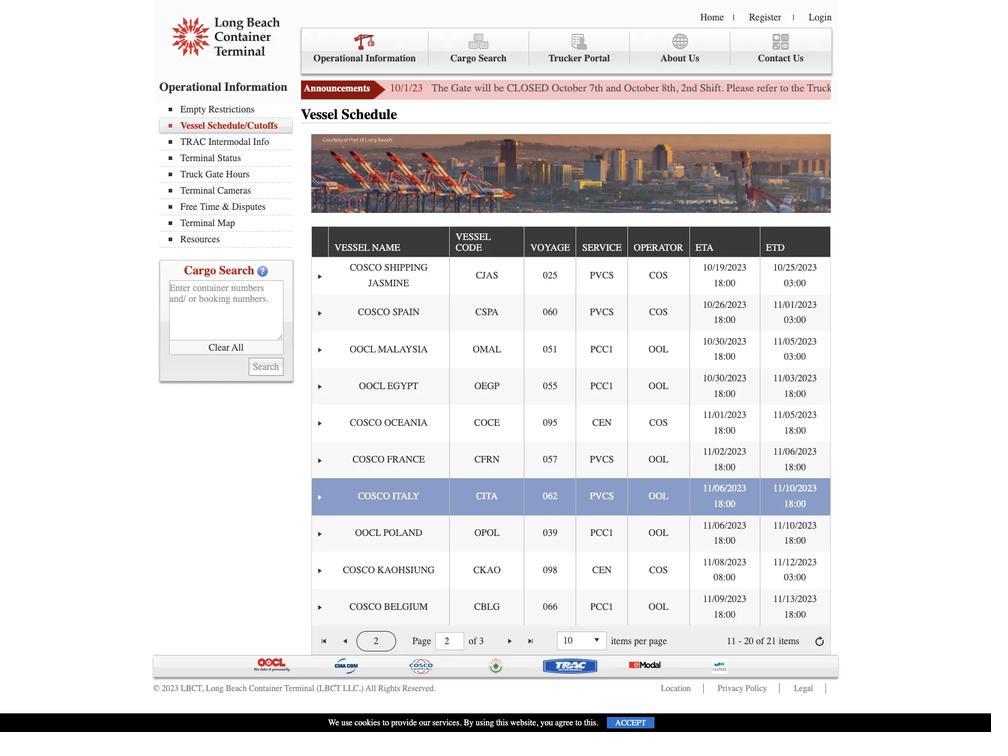 Task type: describe. For each thing, give the bounding box(es) containing it.
trac intermodal info link
[[168, 137, 292, 148]]

2 | from the left
[[793, 13, 795, 23]]

18:00 inside 10/26/2023 18:00
[[714, 315, 736, 326]]

095
[[543, 418, 558, 429]]

row group containing cosco shipping jasmine
[[312, 258, 830, 627]]

1 vertical spatial all
[[366, 684, 376, 694]]

etd
[[766, 243, 785, 254]]

be
[[494, 81, 504, 95]]

web
[[888, 81, 906, 95]]

pvcs cell for 025
[[576, 258, 628, 295]]

poland
[[383, 528, 423, 539]]

cosco shipping jasmine
[[350, 263, 428, 289]]

11/01/2023 18:00
[[703, 410, 747, 436]]

trucker
[[549, 53, 582, 64]]

18:00 inside '11/03/2023 18:00'
[[784, 389, 806, 400]]

1 | from the left
[[733, 13, 735, 23]]

cosco oceania cell
[[328, 405, 449, 442]]

21
[[767, 636, 776, 647]]

pvcs for 025
[[590, 271, 614, 281]]

03:00 for 10/25/2023 03:00
[[784, 278, 806, 289]]

row containing cosco shipping jasmine
[[312, 258, 830, 295]]

ool cell for 039
[[628, 516, 689, 553]]

098
[[543, 565, 558, 576]]

cosco for cosco shipping jasmine
[[350, 263, 382, 274]]

11/03/2023 18:00 cell
[[760, 369, 830, 405]]

ool for 055
[[649, 381, 669, 392]]

0 horizontal spatial cargo search
[[184, 264, 254, 278]]

11/06/2023 for pcc1
[[703, 521, 747, 532]]

privacy
[[718, 684, 744, 694]]

18:00 inside 11/02/2023 18:00
[[714, 462, 736, 473]]

11/06/2023 18:00 for pcc1
[[703, 521, 747, 547]]

11/01/2023 for 18:00
[[703, 410, 747, 421]]

cargo inside menu bar
[[451, 53, 476, 64]]

11/06/2023 18:00 cell for pcc1
[[689, 516, 760, 553]]

055
[[543, 381, 558, 392]]

our
[[419, 719, 430, 729]]

this.
[[584, 719, 599, 729]]

coce
[[474, 418, 500, 429]]

opol cell
[[449, 516, 524, 553]]

please
[[727, 81, 754, 95]]

cosco for cosco kaohsiung
[[343, 565, 375, 576]]

3
[[479, 636, 484, 647]]

025
[[543, 271, 558, 281]]

1 vertical spatial page
[[649, 636, 667, 647]]

terminal up resources
[[180, 218, 215, 229]]

11/13/2023 18:00
[[774, 594, 817, 621]]

11/10/2023 18:00 for pvcs
[[774, 484, 817, 510]]

terminal down trac
[[180, 153, 215, 164]]

11/06/2023 18:00 for pvcs
[[703, 484, 747, 510]]

060 cell
[[524, 295, 576, 332]]

oocl for oocl egypt
[[359, 381, 385, 392]]

row containing 10/26/2023 18:00
[[312, 295, 830, 332]]

1 horizontal spatial to
[[576, 719, 582, 729]]

0 vertical spatial hours
[[859, 81, 885, 95]]

ool cell for 055
[[628, 369, 689, 405]]

055 cell
[[524, 369, 576, 405]]

2 of from the left
[[756, 636, 764, 647]]

051
[[543, 344, 558, 355]]

shift.
[[700, 81, 724, 95]]

ool for 062
[[649, 492, 669, 502]]

1 horizontal spatial vessel
[[301, 106, 338, 123]]

cargo search inside menu bar
[[451, 53, 507, 64]]

menu bar containing empty restrictions
[[159, 103, 298, 248]]

oegp
[[475, 381, 500, 392]]

map
[[217, 218, 235, 229]]

11/10/2023 18:00 cell for pvcs
[[760, 479, 830, 516]]

cfrn
[[475, 455, 500, 466]]

policy
[[746, 684, 767, 694]]

cosco france cell
[[328, 442, 449, 479]]

ool for 066
[[649, 602, 669, 613]]

france
[[387, 455, 425, 466]]

home link
[[701, 12, 724, 23]]

10/26/2023
[[703, 300, 747, 311]]

beach
[[226, 684, 247, 694]]

cfrn cell
[[449, 442, 524, 479]]

pcc1 for 051
[[591, 344, 614, 355]]

about
[[661, 53, 686, 64]]

11/10/2023 for pcc1
[[774, 521, 817, 532]]

5 row from the top
[[312, 369, 830, 405]]

oegp cell
[[449, 369, 524, 405]]

08:00
[[714, 573, 736, 584]]

accept
[[615, 719, 646, 728]]

you
[[540, 719, 553, 729]]

cos for 10/26/2023
[[649, 307, 668, 318]]

coce cell
[[449, 405, 524, 442]]

11/10/2023 for pvcs
[[774, 484, 817, 495]]

ckao
[[474, 565, 501, 576]]

and
[[606, 81, 622, 95]]

ool for 051
[[649, 344, 669, 355]]

operational information inside menu bar
[[313, 53, 416, 64]]

register
[[749, 12, 781, 23]]

terminal status link
[[168, 153, 292, 164]]

2 items from the left
[[779, 636, 800, 647]]

pcc1 cell for 039
[[576, 516, 628, 553]]

cosco for cosco oceania
[[350, 418, 382, 429]]

oceania
[[384, 418, 428, 429]]

7th
[[589, 81, 603, 95]]

2
[[374, 636, 379, 647]]

11/02/2023
[[703, 447, 747, 458]]

terminal map link
[[168, 218, 292, 229]]

10/1/23
[[390, 81, 423, 95]]

status
[[217, 153, 241, 164]]

contact us
[[758, 53, 804, 64]]

legal
[[794, 684, 813, 694]]

information inside menu bar
[[366, 53, 416, 64]]

pvcs for 057
[[590, 455, 614, 466]]

ool cell for 051
[[628, 332, 689, 369]]

11/10/2023 18:00 for pcc1
[[774, 521, 817, 547]]

062 cell
[[524, 479, 576, 516]]

cos cell for 11/01/2023
[[628, 405, 689, 442]]

11/03/2023
[[774, 373, 817, 384]]

tree grid containing vessel code
[[312, 227, 830, 627]]

operator link
[[634, 238, 689, 257]]

oocl for oocl poland
[[355, 528, 381, 539]]

10/30/2023 18:00 for 11/05/2023
[[703, 337, 747, 363]]

egypt
[[387, 381, 419, 392]]

intermodal
[[208, 137, 251, 148]]

cos cell for 11/08/2023
[[628, 553, 689, 590]]

-
[[739, 636, 742, 647]]

go to the next page image
[[505, 637, 515, 647]]

gat
[[979, 81, 991, 95]]

pcc1 cell for 051
[[576, 332, 628, 369]]

service
[[582, 243, 622, 254]]

cos cell for 10/19/2023
[[628, 258, 689, 295]]

025 cell
[[524, 258, 576, 295]]

omal cell
[[449, 332, 524, 369]]

we use cookies to provide our services. by using this website, you agree to this.
[[328, 719, 599, 729]]

closed
[[507, 81, 549, 95]]

go to the previous page image
[[340, 637, 350, 647]]

container
[[249, 684, 282, 694]]

row containing 11/01/2023 18:00
[[312, 405, 830, 442]]

about us link
[[630, 31, 731, 65]]

disputes
[[232, 202, 266, 213]]

contact us link
[[731, 31, 831, 65]]

pvcs for 060
[[590, 307, 614, 318]]

register link
[[749, 12, 781, 23]]

rights
[[378, 684, 400, 694]]

cosco for cosco italy
[[358, 492, 390, 502]]

cosco for cosco spain
[[358, 307, 390, 318]]

18:00 inside 11/13/2023 18:00
[[784, 610, 806, 621]]

11/12/2023 03:00 cell
[[760, 553, 830, 590]]

cos for 11/01/2023
[[649, 418, 668, 429]]

11
[[727, 636, 736, 647]]

057 cell
[[524, 442, 576, 479]]

11/08/2023
[[703, 558, 747, 568]]

oocl egypt cell
[[328, 369, 449, 405]]

2nd
[[681, 81, 698, 95]]

cita cell
[[449, 479, 524, 516]]

etd link
[[766, 238, 791, 257]]

login link
[[809, 12, 832, 23]]

11/02/2023 18:00
[[703, 447, 747, 473]]

long
[[206, 684, 224, 694]]

the
[[432, 81, 449, 95]]

11/06/2023 18:00 cell for pvcs
[[689, 479, 760, 516]]

malaysia
[[378, 344, 428, 355]]

11/01/2023 03:00 cell
[[760, 295, 830, 332]]

empty
[[180, 104, 206, 115]]

cosco for cosco france
[[353, 455, 385, 466]]

page
[[413, 636, 431, 647]]

cos for 11/08/2023
[[649, 565, 668, 576]]

schedule
[[342, 106, 397, 123]]



Task type: locate. For each thing, give the bounding box(es) containing it.
all
[[232, 342, 244, 353], [366, 684, 376, 694]]

us inside "about us" link
[[689, 53, 700, 64]]

cargo
[[451, 53, 476, 64], [184, 264, 216, 278]]

1 10/30/2023 from the top
[[703, 337, 747, 347]]

operational information link
[[301, 31, 429, 65]]

2 horizontal spatial to
[[780, 81, 789, 95]]

website,
[[511, 719, 538, 729]]

cos for 10/19/2023
[[649, 271, 668, 281]]

schedule/cutoffs
[[208, 120, 278, 131]]

18:00 inside 10/19/2023 18:00
[[714, 278, 736, 289]]

0 vertical spatial truck
[[807, 81, 833, 95]]

10 row from the top
[[312, 553, 830, 590]]

11/01/2023 inside 11/01/2023 18:00 cell
[[703, 410, 747, 421]]

6 row from the top
[[312, 405, 830, 442]]

ool for 039
[[649, 528, 669, 539]]

ool cell for 066
[[628, 590, 689, 627]]

0 vertical spatial 11/10/2023
[[774, 484, 817, 495]]

| right home link in the top right of the page
[[733, 13, 735, 23]]

0 vertical spatial cargo search
[[451, 53, 507, 64]]

cosco left france
[[353, 455, 385, 466]]

operational information up empty restrictions link
[[159, 80, 287, 94]]

039 cell
[[524, 516, 576, 553]]

None submit
[[249, 358, 283, 376]]

operational up announcements
[[313, 53, 363, 64]]

operator
[[634, 243, 684, 254]]

4 cos from the top
[[649, 565, 668, 576]]

1 horizontal spatial all
[[366, 684, 376, 694]]

2 october from the left
[[624, 81, 659, 95]]

11/06/2023 18:00 up 11/08/2023
[[703, 521, 747, 547]]

1 cen from the top
[[592, 418, 612, 429]]

cosco kaohsiung cell
[[328, 553, 449, 590]]

vessel schedule/cutoffs link
[[168, 120, 292, 131]]

Enter container numbers and/ or booking numbers.  text field
[[169, 281, 283, 341]]

code
[[456, 243, 482, 254]]

0 vertical spatial cargo
[[451, 53, 476, 64]]

pcc1 for 066
[[591, 602, 614, 613]]

2 ool cell from the top
[[628, 369, 689, 405]]

cosco up 2
[[350, 602, 382, 613]]

oocl left poland
[[355, 528, 381, 539]]

us right contact
[[793, 53, 804, 64]]

1 vertical spatial information
[[225, 80, 287, 94]]

0 vertical spatial 11/05/2023
[[774, 337, 817, 347]]

pcc1 cell right "055"
[[576, 369, 628, 405]]

11/01/2023 inside the 11/01/2023 03:00 'cell'
[[774, 300, 817, 311]]

gate down status on the top left of the page
[[205, 169, 224, 180]]

contact
[[758, 53, 791, 64]]

pvcs cell
[[576, 258, 628, 295], [576, 295, 628, 332], [576, 442, 628, 479], [576, 479, 628, 516]]

october right and
[[624, 81, 659, 95]]

10/30/2023 18:00 down 10/26/2023 18:00 cell at the top
[[703, 337, 747, 363]]

2 pcc1 from the top
[[591, 381, 614, 392]]

gate right the
[[451, 81, 472, 95]]

098 cell
[[524, 553, 576, 590]]

trac
[[180, 137, 206, 148]]

| left "login" link
[[793, 13, 795, 23]]

items right 21
[[779, 636, 800, 647]]

11/02/2023 18:00 cell
[[689, 442, 760, 479]]

3 03:00 from the top
[[784, 352, 806, 363]]

10/30/2023 up 11/01/2023 18:00 at the bottom of the page
[[703, 373, 747, 384]]

vessel left name
[[335, 243, 370, 254]]

vessel up cjas
[[456, 232, 491, 243]]

pcc1 cell for 066
[[576, 590, 628, 627]]

1 vertical spatial 10/30/2023 18:00
[[703, 373, 747, 400]]

0 horizontal spatial |
[[733, 13, 735, 23]]

0 horizontal spatial vessel
[[180, 120, 205, 131]]

pvcs cell for 060
[[576, 295, 628, 332]]

0 horizontal spatial information
[[225, 80, 287, 94]]

cspa
[[476, 307, 499, 318]]

1 vertical spatial 10/30/2023
[[703, 373, 747, 384]]

0 vertical spatial cen
[[592, 418, 612, 429]]

search inside menu bar
[[479, 53, 507, 64]]

10/19/2023
[[703, 263, 747, 274]]

cen for 098
[[592, 565, 612, 576]]

page left 'for'
[[909, 81, 929, 95]]

1 horizontal spatial page
[[909, 81, 929, 95]]

03:00 inside 11/12/2023 03:00
[[784, 573, 806, 584]]

057
[[543, 455, 558, 466]]

cosco inside cosco shipping jasmine
[[350, 263, 382, 274]]

hours left web
[[859, 81, 885, 95]]

cjas cell
[[449, 258, 524, 295]]

vessel for name
[[335, 243, 370, 254]]

clear all
[[209, 342, 244, 353]]

cargo search
[[451, 53, 507, 64], [184, 264, 254, 278]]

4 pvcs cell from the top
[[576, 479, 628, 516]]

location
[[661, 684, 691, 694]]

11/05/2023 03:00 cell
[[760, 332, 830, 369]]

oocl inside the "oocl egypt" cell
[[359, 381, 385, 392]]

ool for 057
[[649, 455, 669, 466]]

1 horizontal spatial 11/01/2023
[[774, 300, 817, 311]]

03:00 for 11/01/2023 03:00
[[784, 315, 806, 326]]

0 horizontal spatial of
[[469, 636, 477, 647]]

row containing 11/08/2023 08:00
[[312, 553, 830, 590]]

11/06/2023 18:00 cell up 11/08/2023
[[689, 516, 760, 553]]

oocl malaysia cell
[[328, 332, 449, 369]]

10/25/2023
[[773, 263, 817, 274]]

login
[[809, 12, 832, 23]]

0 vertical spatial 11/06/2023
[[774, 447, 817, 458]]

cosco left the spain
[[358, 307, 390, 318]]

row up 039
[[312, 479, 830, 516]]

1 pcc1 from the top
[[591, 344, 614, 355]]

11/06/2023 18:00 cell down 11/05/2023 18:00
[[760, 442, 830, 479]]

11/08/2023 08:00 cell
[[689, 553, 760, 590]]

4 row from the top
[[312, 332, 830, 369]]

10/30/2023 18:00 for 11/03/2023
[[703, 373, 747, 400]]

11/05/2023 inside cell
[[774, 337, 817, 347]]

8 row from the top
[[312, 479, 830, 516]]

10/30/2023 18:00 cell up 11/01/2023 18:00 at the bottom of the page
[[689, 369, 760, 405]]

10/30/2023 for 11/03/2023 18:00
[[703, 373, 747, 384]]

1 vertical spatial cen
[[592, 565, 612, 576]]

1 vertical spatial operational
[[159, 80, 222, 94]]

0 vertical spatial 11/06/2023 18:00
[[774, 447, 817, 473]]

cjas
[[476, 271, 498, 281]]

03:00 inside 11/05/2023 03:00
[[784, 352, 806, 363]]

cen cell for 098
[[576, 553, 628, 590]]

opol
[[475, 528, 500, 539]]

vessel inside empty restrictions vessel schedule/cutoffs trac intermodal info terminal status truck gate hours terminal cameras free time & disputes terminal map resources
[[180, 120, 205, 131]]

1 row from the top
[[312, 227, 830, 258]]

hours
[[859, 81, 885, 95], [226, 169, 250, 180]]

0 horizontal spatial page
[[649, 636, 667, 647]]

pvcs cell right '060' on the right of the page
[[576, 295, 628, 332]]

cosco down "oocl poland" cell
[[343, 565, 375, 576]]

5 ool cell from the top
[[628, 516, 689, 553]]

© 2023 lbct, long beach container terminal (lbct llc.) all rights reserved.
[[153, 684, 436, 694]]

2 10/30/2023 18:00 cell from the top
[[689, 369, 760, 405]]

vessel down announcements
[[301, 106, 338, 123]]

11/05/2023
[[774, 337, 817, 347], [774, 410, 817, 421]]

11/06/2023 18:00 down the 11/02/2023 18:00 cell
[[703, 484, 747, 510]]

cosco for cosco belgium
[[350, 602, 382, 613]]

0 vertical spatial operational
[[313, 53, 363, 64]]

3 pcc1 cell from the top
[[576, 516, 628, 553]]

truck inside empty restrictions vessel schedule/cutoffs trac intermodal info terminal status truck gate hours terminal cameras free time & disputes terminal map resources
[[180, 169, 203, 180]]

1 horizontal spatial truck
[[807, 81, 833, 95]]

using
[[476, 719, 494, 729]]

2 ool from the top
[[649, 381, 669, 392]]

hours inside empty restrictions vessel schedule/cutoffs trac intermodal info terminal status truck gate hours terminal cameras free time & disputes terminal map resources
[[226, 169, 250, 180]]

pcc1 cell up items per page
[[576, 590, 628, 627]]

0 horizontal spatial gate
[[205, 169, 224, 180]]

1 03:00 from the top
[[784, 278, 806, 289]]

terminal left (lbct
[[284, 684, 315, 694]]

row containing vessel code
[[312, 227, 830, 258]]

3 pvcs cell from the top
[[576, 442, 628, 479]]

03:00 for 11/12/2023 03:00
[[784, 573, 806, 584]]

1 pvcs cell from the top
[[576, 258, 628, 295]]

03:00 down 10/25/2023
[[784, 278, 806, 289]]

privacy policy link
[[718, 684, 767, 694]]

all right llc.)
[[366, 684, 376, 694]]

2 field
[[436, 633, 465, 651]]

2 pvcs from the top
[[590, 307, 614, 318]]

terminal
[[180, 153, 215, 164], [180, 186, 215, 196], [180, 218, 215, 229], [284, 684, 315, 694]]

cosco left italy
[[358, 492, 390, 502]]

accept button
[[607, 718, 655, 729]]

pcc1 right "055"
[[591, 381, 614, 392]]

1 cen cell from the top
[[576, 405, 628, 442]]

4 pcc1 from the top
[[591, 602, 614, 613]]

0 vertical spatial cen cell
[[576, 405, 628, 442]]

1 vertical spatial 11/05/2023
[[774, 410, 817, 421]]

1 us from the left
[[689, 53, 700, 64]]

items per page
[[611, 636, 667, 647]]

1 11/10/2023 18:00 from the top
[[774, 484, 817, 510]]

4 pvcs from the top
[[590, 492, 614, 502]]

11/01/2023 for 03:00
[[774, 300, 817, 311]]

11/06/2023 down 11/05/2023 18:00 cell
[[774, 447, 817, 458]]

cen for 095
[[592, 418, 612, 429]]

11/01/2023 18:00 cell
[[689, 405, 760, 442]]

2 10/30/2023 18:00 from the top
[[703, 373, 747, 400]]

11/05/2023 18:00 cell
[[760, 405, 830, 442]]

1 vertical spatial operational information
[[159, 80, 287, 94]]

2 row from the top
[[312, 258, 830, 295]]

row group
[[312, 258, 830, 627]]

0 horizontal spatial cargo
[[184, 264, 216, 278]]

us for contact us
[[793, 53, 804, 64]]

1 items from the left
[[611, 636, 632, 647]]

2 10/30/2023 from the top
[[703, 373, 747, 384]]

3 ool cell from the top
[[628, 442, 689, 479]]

10/19/2023 18:00 cell
[[689, 258, 760, 295]]

truck gate hours link
[[168, 169, 292, 180]]

1 vertical spatial hours
[[226, 169, 250, 180]]

11/01/2023 down 10/25/2023 03:00 cell at the right top of page
[[774, 300, 817, 311]]

cosco oceania
[[350, 418, 428, 429]]

1 11/05/2023 from the top
[[774, 337, 817, 347]]

03:00 for 11/05/2023 03:00
[[784, 352, 806, 363]]

vessel down empty
[[180, 120, 205, 131]]

0 vertical spatial 10/30/2023
[[703, 337, 747, 347]]

1 horizontal spatial of
[[756, 636, 764, 647]]

0 horizontal spatial operational information
[[159, 80, 287, 94]]

vessel
[[456, 232, 491, 243], [335, 243, 370, 254]]

us right the about
[[689, 53, 700, 64]]

1 vertical spatial cargo search
[[184, 264, 254, 278]]

pvcs right '060' on the right of the page
[[590, 307, 614, 318]]

oocl inside "oocl poland" cell
[[355, 528, 381, 539]]

4 ool cell from the top
[[628, 479, 689, 516]]

1 october from the left
[[552, 81, 587, 95]]

cosco inside cell
[[358, 492, 390, 502]]

pvcs cell right 062
[[576, 479, 628, 516]]

cosco left oceania
[[350, 418, 382, 429]]

oocl poland
[[355, 528, 423, 539]]

4 cos cell from the top
[[628, 553, 689, 590]]

1 horizontal spatial operational
[[313, 53, 363, 64]]

11/06/2023 18:00 down 11/05/2023 18:00 cell
[[774, 447, 817, 473]]

pvcs right 057
[[590, 455, 614, 466]]

time
[[200, 202, 220, 213]]

18:00 inside 11/05/2023 18:00
[[784, 426, 806, 436]]

03:00 inside 10/25/2023 03:00
[[784, 278, 806, 289]]

pvcs cell for 057
[[576, 442, 628, 479]]

ool cell
[[628, 332, 689, 369], [628, 369, 689, 405], [628, 442, 689, 479], [628, 479, 689, 516], [628, 516, 689, 553], [628, 590, 689, 627]]

1 cos from the top
[[649, 271, 668, 281]]

pcc1 cell right 039
[[576, 516, 628, 553]]

oocl for oocl malaysia
[[350, 344, 376, 355]]

051 cell
[[524, 332, 576, 369]]

cosco down vessel name on the left of page
[[350, 263, 382, 274]]

2 03:00 from the top
[[784, 315, 806, 326]]

1 vertical spatial cen cell
[[576, 553, 628, 590]]

truck down trac
[[180, 169, 203, 180]]

3 cos cell from the top
[[628, 405, 689, 442]]

pcc1 for 055
[[591, 381, 614, 392]]

vessel
[[301, 106, 338, 123], [180, 120, 205, 131]]

1 cos cell from the top
[[628, 258, 689, 295]]

cosco
[[350, 263, 382, 274], [358, 307, 390, 318], [350, 418, 382, 429], [353, 455, 385, 466], [358, 492, 390, 502], [343, 565, 375, 576], [350, 602, 382, 613]]

we
[[328, 719, 339, 729]]

1 horizontal spatial |
[[793, 13, 795, 23]]

row up 062
[[312, 442, 830, 479]]

oocl poland cell
[[328, 516, 449, 553]]

1 ool from the top
[[649, 344, 669, 355]]

to right cookies
[[383, 719, 389, 729]]

vessel for code
[[456, 232, 491, 243]]

1 vertical spatial cargo
[[184, 264, 216, 278]]

1 of from the left
[[469, 636, 477, 647]]

1 horizontal spatial vessel
[[456, 232, 491, 243]]

row up 10
[[312, 590, 830, 627]]

pcc1 right 051 on the right top of the page
[[591, 344, 614, 355]]

0 vertical spatial operational information
[[313, 53, 416, 64]]

2 horizontal spatial gate
[[835, 81, 856, 95]]

0 vertical spatial information
[[366, 53, 416, 64]]

0 vertical spatial all
[[232, 342, 244, 353]]

5 ool from the top
[[649, 528, 669, 539]]

oocl left malaysia
[[350, 344, 376, 355]]

cosco spain cell
[[328, 295, 449, 332]]

11/13/2023
[[774, 594, 817, 605]]

pcc1 right 039
[[591, 528, 614, 539]]

row down the voyage link
[[312, 258, 830, 295]]

4 ool from the top
[[649, 492, 669, 502]]

1 vertical spatial truck
[[180, 169, 203, 180]]

to left the at the right of page
[[780, 81, 789, 95]]

terminal cameras link
[[168, 186, 292, 196]]

11/05/2023 down the 11/01/2023 03:00 'cell'
[[774, 337, 817, 347]]

resources
[[180, 234, 220, 245]]

03:00 inside 11/01/2023 03:00
[[784, 315, 806, 326]]

pvcs cell down service
[[576, 258, 628, 295]]

pvcs for 062
[[590, 492, 614, 502]]

operational up empty
[[159, 80, 222, 94]]

cosco italy cell
[[328, 479, 449, 516]]

11/10/2023 18:00 cell
[[760, 479, 830, 516], [760, 516, 830, 553]]

10/26/2023 18:00 cell
[[689, 295, 760, 332]]

cen right '095'
[[592, 418, 612, 429]]

0 horizontal spatial operational
[[159, 80, 222, 94]]

1 horizontal spatial cargo search
[[451, 53, 507, 64]]

2 11/10/2023 from the top
[[774, 521, 817, 532]]

11/05/2023 for 03:00
[[774, 337, 817, 347]]

menu bar
[[301, 28, 832, 74], [159, 103, 298, 248]]

1 horizontal spatial items
[[779, 636, 800, 647]]

7 row from the top
[[312, 442, 830, 479]]

cosco shipping jasmine cell
[[328, 258, 449, 295]]

2 cos cell from the top
[[628, 295, 689, 332]]

menu bar containing operational information
[[301, 28, 832, 74]]

2 cen from the top
[[592, 565, 612, 576]]

spain
[[393, 307, 420, 318]]

11/09/2023
[[703, 594, 747, 605]]

1 horizontal spatial search
[[479, 53, 507, 64]]

2 cen cell from the top
[[576, 553, 628, 590]]

vessel name
[[335, 243, 400, 254]]

0 horizontal spatial to
[[383, 719, 389, 729]]

2 pcc1 cell from the top
[[576, 369, 628, 405]]

operational inside menu bar
[[313, 53, 363, 64]]

cen cell for 095
[[576, 405, 628, 442]]

pvcs right 062
[[590, 492, 614, 502]]

row up 025
[[312, 227, 830, 258]]

1 horizontal spatial menu bar
[[301, 28, 832, 74]]

1 horizontal spatial cargo
[[451, 53, 476, 64]]

11/12/2023 03:00
[[774, 558, 817, 584]]

11/05/2023 down 11/03/2023 18:00 cell
[[774, 410, 817, 421]]

1 vertical spatial oocl
[[359, 381, 385, 392]]

0 vertical spatial 11/10/2023 18:00
[[774, 484, 817, 510]]

3 row from the top
[[312, 295, 830, 332]]

4 03:00 from the top
[[784, 573, 806, 584]]

11/06/2023 18:00
[[774, 447, 817, 473], [703, 484, 747, 510], [703, 521, 747, 547]]

11/13/2023 18:00 cell
[[760, 590, 830, 627]]

6 ool cell from the top
[[628, 590, 689, 627]]

1 pcc1 cell from the top
[[576, 332, 628, 369]]

row up 098
[[312, 516, 830, 553]]

us inside contact us link
[[793, 53, 804, 64]]

0 horizontal spatial search
[[219, 264, 254, 278]]

row up 066
[[312, 553, 830, 590]]

1 horizontal spatial us
[[793, 53, 804, 64]]

provide
[[391, 719, 417, 729]]

truck right the at the right of page
[[807, 81, 833, 95]]

03:00
[[784, 278, 806, 289], [784, 315, 806, 326], [784, 352, 806, 363], [784, 573, 806, 584]]

0 horizontal spatial items
[[611, 636, 632, 647]]

3 pcc1 from the top
[[591, 528, 614, 539]]

items left per
[[611, 636, 632, 647]]

066 cell
[[524, 590, 576, 627]]

empty restrictions vessel schedule/cutoffs trac intermodal info terminal status truck gate hours terminal cameras free time & disputes terminal map resources
[[180, 104, 278, 245]]

11/05/2023 for 18:00
[[774, 410, 817, 421]]

cen cell
[[576, 405, 628, 442], [576, 553, 628, 590]]

ool cell for 057
[[628, 442, 689, 479]]

hours up cameras
[[226, 169, 250, 180]]

0 horizontal spatial october
[[552, 81, 587, 95]]

cos cell
[[628, 258, 689, 295], [628, 295, 689, 332], [628, 405, 689, 442], [628, 553, 689, 590]]

1 pvcs from the top
[[590, 271, 614, 281]]

pvcs
[[590, 271, 614, 281], [590, 307, 614, 318], [590, 455, 614, 466], [590, 492, 614, 502]]

all inside button
[[232, 342, 244, 353]]

pcc1 cell for 055
[[576, 369, 628, 405]]

go to the last page image
[[526, 637, 536, 647]]

2023
[[162, 684, 179, 694]]

11/10/2023
[[774, 484, 817, 495], [774, 521, 817, 532]]

1 11/10/2023 from the top
[[774, 484, 817, 495]]

4 pcc1 cell from the top
[[576, 590, 628, 627]]

oocl egypt
[[359, 381, 419, 392]]

2 11/05/2023 from the top
[[774, 410, 817, 421]]

of right 20 at the right of the page
[[756, 636, 764, 647]]

vessel code
[[456, 232, 491, 254]]

10
[[563, 636, 573, 647]]

10/30/2023 18:00 cell for 11/05/2023
[[689, 332, 760, 369]]

0 vertical spatial oocl
[[350, 344, 376, 355]]

ckao cell
[[449, 553, 524, 590]]

11/06/2023 18:00 cell
[[760, 442, 830, 479], [689, 479, 760, 516], [689, 516, 760, 553]]

row
[[312, 227, 830, 258], [312, 258, 830, 295], [312, 295, 830, 332], [312, 332, 830, 369], [312, 369, 830, 405], [312, 405, 830, 442], [312, 442, 830, 479], [312, 479, 830, 516], [312, 516, 830, 553], [312, 553, 830, 590], [312, 590, 830, 627]]

6 ool from the top
[[649, 602, 669, 613]]

row containing 11/09/2023 18:00
[[312, 590, 830, 627]]

us for about us
[[689, 53, 700, 64]]

0 vertical spatial page
[[909, 81, 929, 95]]

cen right 098
[[592, 565, 612, 576]]

location link
[[661, 684, 691, 694]]

trucker portal link
[[529, 31, 630, 65]]

0 horizontal spatial menu bar
[[159, 103, 298, 248]]

2 vertical spatial 11/06/2023
[[703, 521, 747, 532]]

10/30/2023 for 11/05/2023 03:00
[[703, 337, 747, 347]]

03:00 down 11/12/2023
[[784, 573, 806, 584]]

cosco belgium cell
[[328, 590, 449, 627]]

cargo search down 'resources' 'link'
[[184, 264, 254, 278]]

11/06/2023 18:00 cell down 11/02/2023 18:00
[[689, 479, 760, 516]]

all right clear on the top of the page
[[232, 342, 244, 353]]

pvcs cell for 062
[[576, 479, 628, 516]]

0 horizontal spatial 11/01/2023
[[703, 410, 747, 421]]

search up be
[[479, 53, 507, 64]]

10/30/2023 18:00 cell down 10/26/2023 18:00
[[689, 332, 760, 369]]

3 cos from the top
[[649, 418, 668, 429]]

1 10/30/2023 18:00 cell from the top
[[689, 332, 760, 369]]

cosco belgium
[[350, 602, 428, 613]]

2 us from the left
[[793, 53, 804, 64]]

information up restrictions
[[225, 80, 287, 94]]

11/09/2023 18:00
[[703, 594, 747, 621]]

refresh image
[[815, 637, 825, 647]]

cargo down resources
[[184, 264, 216, 278]]

9 row from the top
[[312, 516, 830, 553]]

11/05/2023 inside cell
[[774, 410, 817, 421]]

pcc1 cell right 051 on the right top of the page
[[576, 332, 628, 369]]

row up 051 on the right top of the page
[[312, 295, 830, 332]]

062
[[543, 492, 558, 502]]

1 horizontal spatial october
[[624, 81, 659, 95]]

10/30/2023 18:00 cell for 11/03/2023
[[689, 369, 760, 405]]

pvcs down service
[[590, 271, 614, 281]]

11/10/2023 18:00 cell for pcc1
[[760, 516, 830, 553]]

clear
[[209, 342, 230, 353]]

095 cell
[[524, 405, 576, 442]]

cargo up will
[[451, 53, 476, 64]]

0 horizontal spatial us
[[689, 53, 700, 64]]

10/26/2023 18:00
[[703, 300, 747, 326]]

0 horizontal spatial hours
[[226, 169, 250, 180]]

pcc1 cell
[[576, 332, 628, 369], [576, 369, 628, 405], [576, 516, 628, 553], [576, 590, 628, 627]]

gate inside empty restrictions vessel schedule/cutoffs trac intermodal info terminal status truck gate hours terminal cameras free time & disputes terminal map resources
[[205, 169, 224, 180]]

eta
[[696, 243, 714, 254]]

2 cos from the top
[[649, 307, 668, 318]]

1 vertical spatial menu bar
[[159, 103, 298, 248]]

1 vertical spatial 11/01/2023
[[703, 410, 747, 421]]

shipping
[[384, 263, 428, 274]]

3 ool from the top
[[649, 455, 669, 466]]

1 vertical spatial 11/06/2023
[[703, 484, 747, 495]]

operational information up announcements
[[313, 53, 416, 64]]

pcc1 up items per page
[[591, 602, 614, 613]]

1 vertical spatial 11/10/2023 18:00
[[774, 521, 817, 547]]

11/06/2023 for pvcs
[[703, 484, 747, 495]]

jasmine
[[369, 278, 409, 289]]

cen cell right 098
[[576, 553, 628, 590]]

18:00 inside 11/09/2023 18:00
[[714, 610, 736, 621]]

11/01/2023 03:00
[[774, 300, 817, 326]]

2 11/10/2023 18:00 cell from the top
[[760, 516, 830, 553]]

03:00 up '11/03/2023'
[[784, 352, 806, 363]]

2 11/10/2023 18:00 from the top
[[774, 521, 817, 547]]

1 ool cell from the top
[[628, 332, 689, 369]]

11/01/2023 up 11/02/2023
[[703, 410, 747, 421]]

1 10/30/2023 18:00 from the top
[[703, 337, 747, 363]]

0 vertical spatial menu bar
[[301, 28, 832, 74]]

1 vertical spatial search
[[219, 264, 254, 278]]

11/09/2023 18:00 cell
[[689, 590, 760, 627]]

ool cell for 062
[[628, 479, 689, 516]]

cosco italy
[[358, 492, 420, 502]]

page right per
[[649, 636, 667, 647]]

0 horizontal spatial truck
[[180, 169, 203, 180]]

2 pvcs cell from the top
[[576, 295, 628, 332]]

row containing 11/02/2023 18:00
[[312, 442, 830, 479]]

information up 10/1/23
[[366, 53, 416, 64]]

0 vertical spatial 11/01/2023
[[774, 300, 817, 311]]

pcc1 for 039
[[591, 528, 614, 539]]

gate right the at the right of page
[[835, 81, 856, 95]]

kaohsiung
[[377, 565, 435, 576]]

066
[[543, 602, 558, 613]]

cspa cell
[[449, 295, 524, 332]]

cosco spain
[[358, 307, 420, 318]]

18:00 inside 11/01/2023 18:00
[[714, 426, 736, 436]]

1 horizontal spatial hours
[[859, 81, 885, 95]]

11/08/2023 08:00
[[703, 558, 747, 584]]

10/30/2023 18:00 cell
[[689, 332, 760, 369], [689, 369, 760, 405]]

0 vertical spatial search
[[479, 53, 507, 64]]

2 vertical spatial oocl
[[355, 528, 381, 539]]

services.
[[433, 719, 462, 729]]

10/25/2023 03:00 cell
[[760, 258, 830, 295]]

cblg cell
[[449, 590, 524, 627]]

october left 7th
[[552, 81, 587, 95]]

further
[[947, 81, 977, 95]]

items
[[611, 636, 632, 647], [779, 636, 800, 647]]

oocl inside "oocl malaysia" cell
[[350, 344, 376, 355]]

1 vertical spatial 11/10/2023
[[774, 521, 817, 532]]

terminal up free
[[180, 186, 215, 196]]

home
[[701, 12, 724, 23]]

10/30/2023 18:00 up 11/01/2023 18:00 at the bottom of the page
[[703, 373, 747, 400]]

03:00 up 11/05/2023 03:00
[[784, 315, 806, 326]]

oocl left egypt
[[359, 381, 385, 392]]

1 horizontal spatial gate
[[451, 81, 472, 95]]

lbct,
[[181, 684, 204, 694]]

cosco inside "cell"
[[350, 418, 382, 429]]

pvcs cell right 057
[[576, 442, 628, 479]]

11 row from the top
[[312, 590, 830, 627]]

1 11/10/2023 18:00 cell from the top
[[760, 479, 830, 516]]

1 vertical spatial 11/06/2023 18:00
[[703, 484, 747, 510]]

0 vertical spatial 10/30/2023 18:00
[[703, 337, 747, 363]]

cos cell for 10/26/2023
[[628, 295, 689, 332]]

11/12/2023
[[774, 558, 817, 568]]

to left this.
[[576, 719, 582, 729]]

1 horizontal spatial operational information
[[313, 53, 416, 64]]

cargo search up will
[[451, 53, 507, 64]]

privacy policy
[[718, 684, 767, 694]]

operational information
[[313, 53, 416, 64], [159, 80, 287, 94]]

tree grid
[[312, 227, 830, 627]]

2 vertical spatial 11/06/2023 18:00
[[703, 521, 747, 547]]

0 horizontal spatial vessel
[[335, 243, 370, 254]]

cblg
[[474, 602, 500, 613]]

search
[[479, 53, 507, 64], [219, 264, 254, 278]]

cen cell right '095'
[[576, 405, 628, 442]]

060
[[543, 307, 558, 318]]

go to the first page image
[[319, 637, 329, 647]]

0 horizontal spatial all
[[232, 342, 244, 353]]

3 pvcs from the top
[[590, 455, 614, 466]]

1 horizontal spatial information
[[366, 53, 416, 64]]

11/06/2023 up 11/08/2023
[[703, 521, 747, 532]]



Task type: vqa. For each thing, say whether or not it's contained in the screenshot.
"COS" "Cell" related to 10/26/2023
yes



